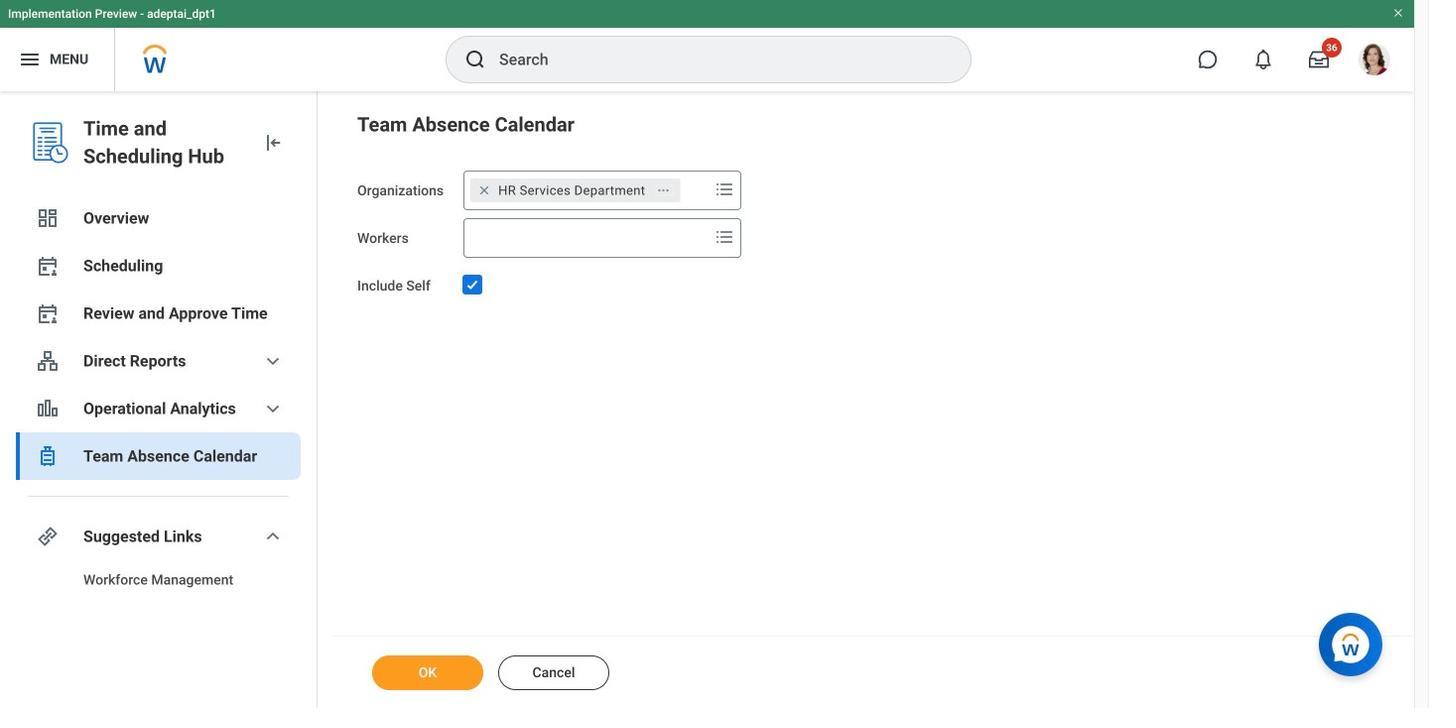Task type: locate. For each thing, give the bounding box(es) containing it.
time and scheduling hub element
[[83, 115, 245, 171]]

0 vertical spatial calendar user solid image
[[36, 254, 60, 278]]

chevron down small image
[[261, 525, 285, 549]]

hr services department, press delete to clear value. option
[[471, 179, 680, 202]]

1 vertical spatial calendar user solid image
[[36, 302, 60, 326]]

2 prompts image from the top
[[713, 225, 737, 249]]

calendar user solid image
[[36, 254, 60, 278], [36, 302, 60, 326]]

0 vertical spatial prompts image
[[713, 178, 737, 201]]

banner
[[0, 0, 1414, 91]]

hr services department element
[[498, 182, 645, 200]]

1 vertical spatial prompts image
[[713, 225, 737, 249]]

inbox large image
[[1309, 50, 1329, 69]]

prompts image
[[713, 178, 737, 201], [713, 225, 737, 249]]

x small image
[[475, 181, 494, 200]]

profile logan mcneil image
[[1359, 44, 1391, 79]]

notifications large image
[[1254, 50, 1273, 69]]

link image
[[36, 525, 60, 549]]

navigation pane region
[[0, 91, 318, 709]]

dashboard image
[[36, 206, 60, 230]]

1 prompts image from the top
[[713, 178, 737, 201]]



Task type: vqa. For each thing, say whether or not it's contained in the screenshot.
Global Navigation dialog
no



Task type: describe. For each thing, give the bounding box(es) containing it.
check small image
[[461, 273, 485, 297]]

justify image
[[18, 48, 42, 71]]

Search Workday  search field
[[499, 38, 930, 81]]

1 calendar user solid image from the top
[[36, 254, 60, 278]]

close environment banner image
[[1393, 7, 1404, 19]]

2 calendar user solid image from the top
[[36, 302, 60, 326]]

task timeoff image
[[36, 445, 60, 468]]

search image
[[464, 48, 487, 71]]

transformation import image
[[261, 131, 285, 155]]

Search field
[[465, 220, 709, 256]]

related actions image
[[656, 183, 670, 197]]



